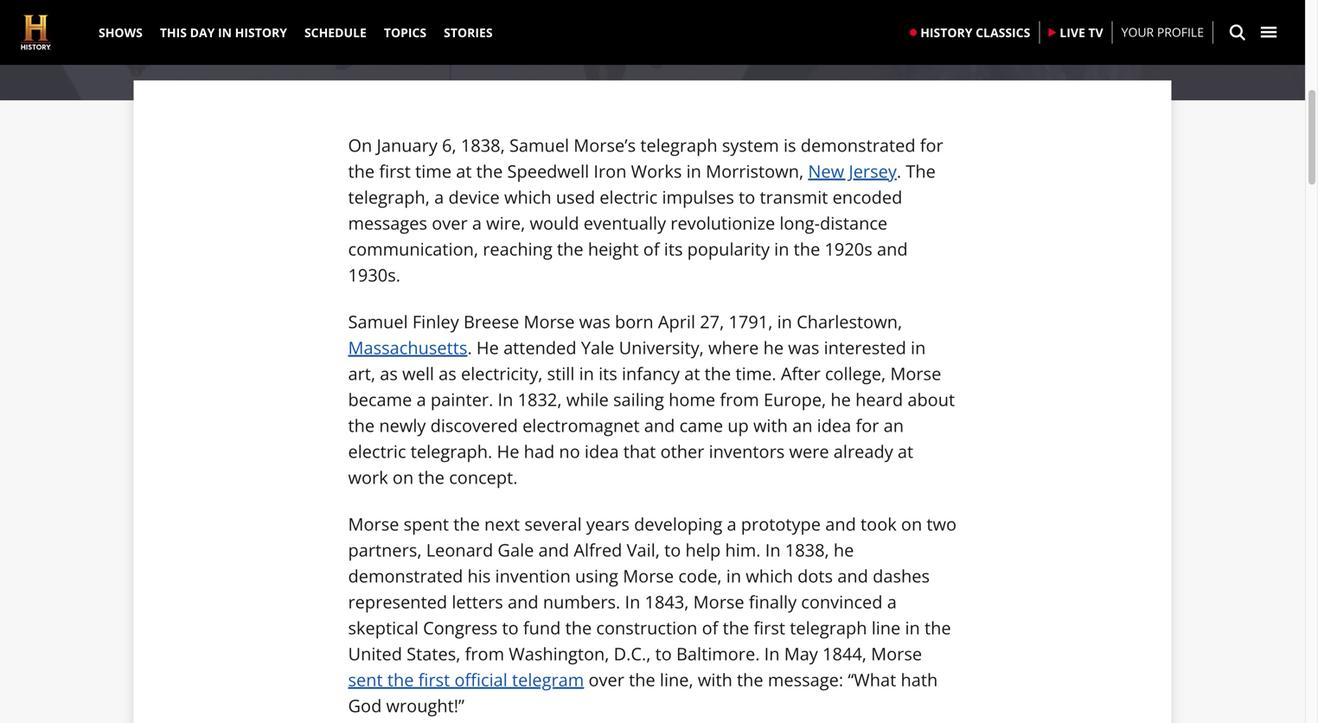 Task type: vqa. For each thing, say whether or not it's contained in the screenshot.
PREMIERING
no



Task type: describe. For each thing, give the bounding box(es) containing it.
where
[[709, 336, 759, 360]]

already
[[834, 440, 894, 463]]

samuel inside 'on january 6, 1838, samuel morse's telegraph system is demonstrated for the first time at the speedwell iron works in morristown,'
[[510, 133, 569, 157]]

wrought!"
[[386, 694, 465, 718]]

morse down "vail,"
[[623, 564, 674, 588]]

1 vertical spatial he
[[831, 388, 851, 412]]

of inside morse spent the next several years developing a prototype and took on two partners, leonard gale and alfred vail, to help him. in 1838, he demonstrated his invention using morse code, in which dots and dashes represented letters and numbers. in 1843, morse finally convinced a skeptical congress to fund the construction of the first telegraph line in the united states, from washington, d.c., to baltimore. in may 1844, morse sent the first official telegram
[[702, 616, 719, 640]]

finally
[[749, 590, 797, 614]]

0 vertical spatial he
[[477, 336, 499, 360]]

heard
[[856, 388, 903, 412]]

time
[[415, 159, 452, 183]]

other
[[661, 440, 705, 463]]

and up convinced
[[838, 564, 869, 588]]

stories link
[[435, 0, 501, 65]]

communication,
[[348, 237, 479, 261]]

hath
[[901, 668, 938, 692]]

and down invention
[[508, 590, 539, 614]]

on january 6, 1838, samuel morse's telegraph system is demonstrated for the first time at the speedwell iron works in morristown,
[[348, 133, 944, 183]]

telegraph,
[[348, 185, 430, 209]]

college,
[[825, 362, 886, 386]]

skeptical
[[348, 616, 419, 640]]

0 vertical spatial he
[[764, 336, 784, 360]]

27,
[[700, 310, 724, 334]]

morse spent the next several years developing a prototype and took on two partners, leonard gale and alfred vail, to help him. in 1838, he demonstrated his invention using morse code, in which dots and dashes represented letters and numbers. in 1843, morse finally convinced a skeptical congress to fund the construction of the first telegraph line in the united states, from washington, d.c., to baltimore. in may 1844, morse sent the first official telegram
[[348, 512, 957, 692]]

home
[[669, 388, 716, 412]]

born
[[615, 310, 654, 334]]

in down him.
[[727, 564, 742, 588]]

long-
[[780, 211, 820, 235]]

profile
[[1158, 24, 1204, 40]]

inventors
[[709, 440, 785, 463]]

in right line
[[906, 616, 920, 640]]

numbers.
[[543, 590, 621, 614]]

this day in history link
[[151, 0, 296, 65]]

in right interested
[[911, 336, 926, 360]]

a up him.
[[727, 512, 737, 536]]

line,
[[660, 668, 694, 692]]

at inside 'on january 6, 1838, samuel morse's telegraph system is demonstrated for the first time at the speedwell iron works in morristown,'
[[456, 159, 472, 183]]

code,
[[679, 564, 722, 588]]

the right line
[[925, 616, 951, 640]]

took
[[861, 512, 897, 536]]

sailing
[[613, 388, 664, 412]]

iron
[[594, 159, 627, 183]]

the down long-
[[794, 237, 821, 261]]

6,
[[442, 133, 457, 157]]

the right sent
[[388, 668, 414, 692]]

topics
[[384, 24, 427, 41]]

history inside "link"
[[235, 24, 287, 41]]

samuel inside samuel finley breese morse was born april 27, 1791, in charlestown, massachusetts
[[348, 310, 408, 334]]

. he attended yale university, where he was interested in art, as well as electricity, still in its infancy at the time. after college, morse became a painter. in 1832, while sailing home from europe, he heard about the newly discovered electromagnet and came up with an idea for an electric telegraph. he had no idea that other inventors were already at work on the concept.
[[348, 336, 955, 489]]

1 vertical spatial at
[[685, 362, 700, 386]]

. for massachusetts
[[468, 336, 472, 360]]

the down the where
[[705, 362, 731, 386]]

reaching
[[483, 237, 553, 261]]

him.
[[725, 538, 761, 562]]

from inside . he attended yale university, where he was interested in art, as well as electricity, still in its infancy at the time. after college, morse became a painter. in 1832, while sailing home from europe, he heard about the newly discovered electromagnet and came up with an idea for an electric telegraph. he had no idea that other inventors were already at work on the concept.
[[720, 388, 760, 412]]

"what
[[848, 668, 897, 692]]

d.c.,
[[614, 642, 651, 666]]

first inside 'on january 6, 1838, samuel morse's telegraph system is demonstrated for the first time at the speedwell iron works in morristown,'
[[379, 159, 411, 183]]

is
[[784, 133, 797, 157]]

morse down line
[[871, 642, 922, 666]]

dashes
[[873, 564, 930, 588]]

and inside . he attended yale university, where he was interested in art, as well as electricity, still in its infancy at the time. after college, morse became a painter. in 1832, while sailing home from europe, he heard about the newly discovered electromagnet and came up with an idea for an electric telegraph. he had no idea that other inventors were already at work on the concept.
[[644, 414, 675, 437]]

newly
[[379, 414, 426, 437]]

1 horizontal spatial idea
[[817, 414, 852, 437]]

its inside the . the telegraph, a device which used electric impulses to transmit encoded messages over a wire, would eventually revolutionize long-distance communication, reaching the height of its popularity in the 1920s and 1930s.
[[664, 237, 683, 261]]

alfred
[[574, 538, 622, 562]]

was inside . he attended yale university, where he was interested in art, as well as electricity, still in its infancy at the time. after college, morse became a painter. in 1832, while sailing home from europe, he heard about the newly discovered electromagnet and came up with an idea for an electric telegraph. he had no idea that other inventors were already at work on the concept.
[[789, 336, 820, 360]]

in inside "link"
[[218, 24, 232, 41]]

messages
[[348, 211, 427, 235]]

system
[[722, 133, 779, 157]]

a inside . he attended yale university, where he was interested in art, as well as electricity, still in its infancy at the time. after college, morse became a painter. in 1832, while sailing home from europe, he heard about the newly discovered electromagnet and came up with an idea for an electric telegraph. he had no idea that other inventors were already at work on the concept.
[[417, 388, 426, 412]]

a up line
[[888, 590, 897, 614]]

time.
[[736, 362, 777, 386]]

your
[[1122, 24, 1154, 40]]

yale
[[581, 336, 615, 360]]

attended
[[504, 336, 577, 360]]

with inside . he attended yale university, where he was interested in art, as well as electricity, still in its infancy at the time. after college, morse became a painter. in 1832, while sailing home from europe, he heard about the newly discovered electromagnet and came up with an idea for an electric telegraph. he had no idea that other inventors were already at work on the concept.
[[754, 414, 788, 437]]

over the line, with the message: "what hath god wrought!"
[[348, 668, 938, 718]]

on
[[348, 133, 372, 157]]

on inside . he attended yale university, where he was interested in art, as well as electricity, still in its infancy at the time. after college, morse became a painter. in 1832, while sailing home from europe, he heard about the newly discovered electromagnet and came up with an idea for an electric telegraph. he had no idea that other inventors were already at work on the concept.
[[393, 466, 414, 489]]

vail,
[[627, 538, 660, 562]]

no
[[559, 440, 580, 463]]

about
[[908, 388, 955, 412]]

states,
[[407, 642, 461, 666]]

and left took
[[826, 512, 856, 536]]

congress
[[423, 616, 498, 640]]

while
[[567, 388, 609, 412]]

may
[[785, 642, 818, 666]]

transmit
[[760, 185, 828, 209]]

day
[[190, 24, 215, 41]]

telegraph.
[[411, 440, 493, 463]]

history inside 'link'
[[921, 24, 973, 40]]

encoded
[[833, 185, 903, 209]]

and inside the . the telegraph, a device which used electric impulses to transmit encoded messages over a wire, would eventually revolutionize long-distance communication, reaching the height of its popularity in the 1920s and 1930s.
[[877, 237, 908, 261]]

in inside 'on january 6, 1838, samuel morse's telegraph system is demonstrated for the first time at the speedwell iron works in morristown,'
[[687, 159, 702, 183]]

the down numbers.
[[566, 616, 592, 640]]

the up "device"
[[476, 159, 503, 183]]

morse's
[[574, 133, 636, 157]]

message:
[[768, 668, 844, 692]]

1 as from the left
[[380, 362, 398, 386]]

line
[[872, 616, 901, 640]]

united
[[348, 642, 402, 666]]

1791,
[[729, 310, 773, 334]]

shows
[[99, 24, 143, 41]]

leonard
[[426, 538, 493, 562]]

your profile
[[1122, 24, 1204, 40]]

telegraph inside 'on january 6, 1838, samuel morse's telegraph system is demonstrated for the first time at the speedwell iron works in morristown,'
[[641, 133, 718, 157]]

1838, inside 'on january 6, 1838, samuel morse's telegraph system is demonstrated for the first time at the speedwell iron works in morristown,'
[[461, 133, 505, 157]]

represented
[[348, 590, 448, 614]]

. the telegraph, a device which used electric impulses to transmit encoded messages over a wire, would eventually revolutionize long-distance communication, reaching the height of its popularity in the 1920s and 1930s.
[[348, 159, 936, 287]]

schedule link
[[296, 0, 375, 65]]



Task type: locate. For each thing, give the bounding box(es) containing it.
tv
[[1089, 24, 1104, 40]]

topics link
[[375, 0, 435, 65]]

a down "device"
[[472, 211, 482, 235]]

demonstrated inside morse spent the next several years developing a prototype and took on two partners, leonard gale and alfred vail, to help him. in 1838, he demonstrated his invention using morse code, in which dots and dashes represented letters and numbers. in 1843, morse finally convinced a skeptical congress to fund the construction of the first telegraph line in the united states, from washington, d.c., to baltimore. in may 1844, morse sent the first official telegram
[[348, 564, 463, 588]]

over down d.c.,
[[589, 668, 625, 692]]

1 horizontal spatial .
[[897, 159, 902, 183]]

was inside samuel finley breese morse was born april 27, 1791, in charlestown, massachusetts
[[579, 310, 611, 334]]

1 horizontal spatial demonstrated
[[801, 133, 916, 157]]

the
[[348, 159, 375, 183], [476, 159, 503, 183], [557, 237, 584, 261], [794, 237, 821, 261], [705, 362, 731, 386], [348, 414, 375, 437], [418, 466, 445, 489], [454, 512, 480, 536], [566, 616, 592, 640], [723, 616, 750, 640], [925, 616, 951, 640], [388, 668, 414, 692], [629, 668, 656, 692], [737, 668, 764, 692]]

morse
[[524, 310, 575, 334], [891, 362, 942, 386], [348, 512, 399, 536], [623, 564, 674, 588], [694, 590, 745, 614], [871, 642, 922, 666]]

new jersey link
[[808, 159, 897, 183]]

0 vertical spatial on
[[393, 466, 414, 489]]

telegraph
[[641, 133, 718, 157], [790, 616, 867, 640]]

0 horizontal spatial from
[[465, 642, 505, 666]]

0 horizontal spatial .
[[468, 336, 472, 360]]

for
[[920, 133, 944, 157], [856, 414, 879, 437]]

next
[[485, 512, 520, 536]]

0 horizontal spatial over
[[432, 211, 468, 235]]

1 vertical spatial 1838,
[[785, 538, 830, 562]]

well
[[402, 362, 434, 386]]

the down baltimore.
[[737, 668, 764, 692]]

in right still
[[579, 362, 594, 386]]

0 vertical spatial which
[[504, 185, 552, 209]]

1 horizontal spatial telegraph
[[790, 616, 867, 640]]

demonstrated inside 'on january 6, 1838, samuel morse's telegraph system is demonstrated for the first time at the speedwell iron works in morristown,'
[[801, 133, 916, 157]]

1 vertical spatial was
[[789, 336, 820, 360]]

he down breese
[[477, 336, 499, 360]]

from
[[720, 388, 760, 412], [465, 642, 505, 666]]

letters
[[452, 590, 503, 614]]

. inside the . the telegraph, a device which used electric impulses to transmit encoded messages over a wire, would eventually revolutionize long-distance communication, reaching the height of its popularity in the 1920s and 1930s.
[[897, 159, 902, 183]]

was
[[579, 310, 611, 334], [789, 336, 820, 360]]

in up construction
[[625, 590, 641, 614]]

of down eventually
[[644, 237, 660, 261]]

he left had
[[497, 440, 520, 463]]

of inside the . the telegraph, a device which used electric impulses to transmit encoded messages over a wire, would eventually revolutionize long-distance communication, reaching the height of its popularity in the 1920s and 1930s.
[[644, 237, 660, 261]]

first up telegraph,
[[379, 159, 411, 183]]

breese
[[464, 310, 519, 334]]

its down yale
[[599, 362, 618, 386]]

. inside . he attended yale university, where he was interested in art, as well as electricity, still in its infancy at the time. after college, morse became a painter. in 1832, while sailing home from europe, he heard about the newly discovered electromagnet and came up with an idea for an electric telegraph. he had no idea that other inventors were already at work on the concept.
[[468, 336, 472, 360]]

history classics link
[[902, 8, 1039, 56]]

in left may
[[765, 642, 780, 666]]

device
[[449, 185, 500, 209]]

0 horizontal spatial first
[[379, 159, 411, 183]]

morse inside . he attended yale university, where he was interested in art, as well as electricity, still in its infancy at the time. after college, morse became a painter. in 1832, while sailing home from europe, he heard about the newly discovered electromagnet and came up with an idea for an electric telegraph. he had no idea that other inventors were already at work on the concept.
[[891, 362, 942, 386]]

an up were
[[793, 414, 813, 437]]

1 vertical spatial its
[[599, 362, 618, 386]]

0 vertical spatial idea
[[817, 414, 852, 437]]

works
[[631, 159, 682, 183]]

this
[[160, 24, 187, 41]]

washington,
[[509, 642, 610, 666]]

1 horizontal spatial samuel
[[510, 133, 569, 157]]

prototype
[[741, 512, 821, 536]]

1 vertical spatial samuel
[[348, 310, 408, 334]]

its down eventually
[[664, 237, 683, 261]]

2 horizontal spatial at
[[898, 440, 914, 463]]

morse up attended
[[524, 310, 575, 334]]

0 vertical spatial from
[[720, 388, 760, 412]]

1 vertical spatial which
[[746, 564, 793, 588]]

. left the
[[897, 159, 902, 183]]

1 vertical spatial he
[[497, 440, 520, 463]]

sent the first official telegram link
[[348, 668, 584, 692]]

finley
[[413, 310, 459, 334]]

april
[[658, 310, 696, 334]]

first down finally
[[754, 616, 786, 640]]

for inside 'on january 6, 1838, samuel morse's telegraph system is demonstrated for the first time at the speedwell iron works in morristown,'
[[920, 133, 944, 157]]

1 vertical spatial of
[[702, 616, 719, 640]]

first down states,
[[419, 668, 450, 692]]

1 vertical spatial .
[[468, 336, 472, 360]]

0 vertical spatial .
[[897, 159, 902, 183]]

electricity,
[[461, 362, 543, 386]]

to left fund on the left
[[502, 616, 519, 640]]

at up "device"
[[456, 159, 472, 183]]

which up finally
[[746, 564, 793, 588]]

distance
[[820, 211, 888, 235]]

0 vertical spatial its
[[664, 237, 683, 261]]

1838, inside morse spent the next several years developing a prototype and took on two partners, leonard gale and alfred vail, to help him. in 1838, he demonstrated his invention using morse code, in which dots and dashes represented letters and numbers. in 1843, morse finally convinced a skeptical congress to fund the construction of the first telegraph line in the united states, from washington, d.c., to baltimore. in may 1844, morse sent the first official telegram
[[785, 538, 830, 562]]

developing
[[634, 512, 723, 536]]

fund
[[523, 616, 561, 640]]

samuel up speedwell
[[510, 133, 569, 157]]

0 horizontal spatial as
[[380, 362, 398, 386]]

university,
[[619, 336, 704, 360]]

over inside the . the telegraph, a device which used electric impulses to transmit encoded messages over a wire, would eventually revolutionize long-distance communication, reaching the height of its popularity in the 1920s and 1930s.
[[432, 211, 468, 235]]

open menu image
[[1261, 24, 1278, 41]]

2 vertical spatial first
[[419, 668, 450, 692]]

with down baltimore.
[[698, 668, 733, 692]]

your profile link
[[1122, 23, 1204, 42]]

0 vertical spatial electric
[[600, 185, 658, 209]]

0 vertical spatial for
[[920, 133, 944, 157]]

1 vertical spatial demonstrated
[[348, 564, 463, 588]]

1 horizontal spatial over
[[589, 668, 625, 692]]

became
[[348, 388, 412, 412]]

1 horizontal spatial its
[[664, 237, 683, 261]]

1 vertical spatial with
[[698, 668, 733, 692]]

at right "already" at right
[[898, 440, 914, 463]]

and right 1920s
[[877, 237, 908, 261]]

he inside morse spent the next several years developing a prototype and took on two partners, leonard gale and alfred vail, to help him. in 1838, he demonstrated his invention using morse code, in which dots and dashes represented letters and numbers. in 1843, morse finally convinced a skeptical congress to fund the construction of the first telegraph line in the united states, from washington, d.c., to baltimore. in may 1844, morse sent the first official telegram
[[834, 538, 854, 562]]

the down d.c.,
[[629, 668, 656, 692]]

1 vertical spatial from
[[465, 642, 505, 666]]

0 horizontal spatial history
[[235, 24, 287, 41]]

. for new jersey
[[897, 159, 902, 183]]

an down heard at the bottom right of the page
[[884, 414, 904, 437]]

morse up partners,
[[348, 512, 399, 536]]

0 vertical spatial with
[[754, 414, 788, 437]]

he up convinced
[[834, 538, 854, 562]]

of
[[644, 237, 660, 261], [702, 616, 719, 640]]

1 horizontal spatial with
[[754, 414, 788, 437]]

1 horizontal spatial was
[[789, 336, 820, 360]]

.
[[897, 159, 902, 183], [468, 336, 472, 360]]

still
[[547, 362, 575, 386]]

which inside the . the telegraph, a device which used electric impulses to transmit encoded messages over a wire, would eventually revolutionize long-distance communication, reaching the height of its popularity in the 1920s and 1930s.
[[504, 185, 552, 209]]

was up after
[[789, 336, 820, 360]]

history classics
[[921, 24, 1031, 40]]

in inside the . the telegraph, a device which used electric impulses to transmit encoded messages over a wire, would eventually revolutionize long-distance communication, reaching the height of its popularity in the 1920s and 1930s.
[[775, 237, 790, 261]]

and down several
[[539, 538, 569, 562]]

2 vertical spatial he
[[834, 538, 854, 562]]

live
[[1060, 24, 1086, 40]]

painter.
[[431, 388, 494, 412]]

electric inside the . the telegraph, a device which used electric impulses to transmit encoded messages over a wire, would eventually revolutionize long-distance communication, reaching the height of its popularity in the 1920s and 1930s.
[[600, 185, 658, 209]]

a down well
[[417, 388, 426, 412]]

concept.
[[449, 466, 518, 489]]

1838, up dots
[[785, 538, 830, 562]]

electric inside . he attended yale university, where he was interested in art, as well as electricity, still in its infancy at the time. after college, morse became a painter. in 1832, while sailing home from europe, he heard about the newly discovered electromagnet and came up with an idea for an electric telegraph. he had no idea that other inventors were already at work on the concept.
[[348, 440, 406, 463]]

1 horizontal spatial for
[[920, 133, 944, 157]]

electric up work
[[348, 440, 406, 463]]

1 horizontal spatial on
[[902, 512, 923, 536]]

idea right no
[[585, 440, 619, 463]]

0 horizontal spatial demonstrated
[[348, 564, 463, 588]]

0 vertical spatial 1838,
[[461, 133, 505, 157]]

invention
[[495, 564, 571, 588]]

1838, right 6,
[[461, 133, 505, 157]]

0 horizontal spatial idea
[[585, 440, 619, 463]]

with inside over the line, with the message: "what hath god wrought!"
[[698, 668, 733, 692]]

he up time.
[[764, 336, 784, 360]]

electric up eventually
[[600, 185, 658, 209]]

in down electricity,
[[498, 388, 513, 412]]

and
[[877, 237, 908, 261], [644, 414, 675, 437], [826, 512, 856, 536], [539, 538, 569, 562], [838, 564, 869, 588], [508, 590, 539, 614]]

new jersey
[[808, 159, 897, 183]]

0 horizontal spatial of
[[644, 237, 660, 261]]

to down morristown,
[[739, 185, 756, 209]]

0 horizontal spatial for
[[856, 414, 879, 437]]

1 horizontal spatial from
[[720, 388, 760, 412]]

and up that
[[644, 414, 675, 437]]

for up "already" at right
[[856, 414, 879, 437]]

in
[[687, 159, 702, 183], [775, 237, 790, 261], [778, 310, 793, 334], [911, 336, 926, 360], [579, 362, 594, 386], [727, 564, 742, 588], [906, 616, 920, 640]]

in down long-
[[775, 237, 790, 261]]

years
[[587, 512, 630, 536]]

at
[[456, 159, 472, 183], [685, 362, 700, 386], [898, 440, 914, 463]]

art,
[[348, 362, 376, 386]]

which inside morse spent the next several years developing a prototype and took on two partners, leonard gale and alfred vail, to help him. in 1838, he demonstrated his invention using morse code, in which dots and dashes represented letters and numbers. in 1843, morse finally convinced a skeptical congress to fund the construction of the first telegraph line in the united states, from washington, d.c., to baltimore. in may 1844, morse sent the first official telegram
[[746, 564, 793, 588]]

demonstrated
[[801, 133, 916, 157], [348, 564, 463, 588]]

on inside morse spent the next several years developing a prototype and took on two partners, leonard gale and alfred vail, to help him. in 1838, he demonstrated his invention using morse code, in which dots and dashes represented letters and numbers. in 1843, morse finally convinced a skeptical congress to fund the construction of the first telegraph line in the united states, from washington, d.c., to baltimore. in may 1844, morse sent the first official telegram
[[902, 512, 923, 536]]

2 vertical spatial at
[[898, 440, 914, 463]]

was up yale
[[579, 310, 611, 334]]

1 horizontal spatial 1838,
[[785, 538, 830, 562]]

demonstrated up new jersey link
[[801, 133, 916, 157]]

0 vertical spatial demonstrated
[[801, 133, 916, 157]]

0 horizontal spatial with
[[698, 668, 733, 692]]

1 horizontal spatial history
[[921, 24, 973, 40]]

up
[[728, 414, 749, 437]]

0 horizontal spatial on
[[393, 466, 414, 489]]

2 an from the left
[[884, 414, 904, 437]]

for up the
[[920, 133, 944, 157]]

0 horizontal spatial which
[[504, 185, 552, 209]]

massachusetts
[[348, 336, 468, 360]]

0 horizontal spatial at
[[456, 159, 472, 183]]

to inside the . the telegraph, a device which used electric impulses to transmit encoded messages over a wire, would eventually revolutionize long-distance communication, reaching the height of its popularity in the 1920s and 1930s.
[[739, 185, 756, 209]]

morse down code, in the right bottom of the page
[[694, 590, 745, 614]]

classics
[[976, 24, 1031, 40]]

1 vertical spatial for
[[856, 414, 879, 437]]

a down "time"
[[435, 185, 444, 209]]

were
[[790, 440, 829, 463]]

0 vertical spatial first
[[379, 159, 411, 183]]

the up baltimore.
[[723, 616, 750, 640]]

the down would
[[557, 237, 584, 261]]

1 horizontal spatial electric
[[600, 185, 658, 209]]

with right up
[[754, 414, 788, 437]]

demonstrated up represented
[[348, 564, 463, 588]]

2 horizontal spatial first
[[754, 616, 786, 640]]

1832,
[[518, 388, 562, 412]]

on right work
[[393, 466, 414, 489]]

the
[[906, 159, 936, 183]]

for inside . he attended yale university, where he was interested in art, as well as electricity, still in its infancy at the time. after college, morse became a painter. in 1832, while sailing home from europe, he heard about the newly discovered electromagnet and came up with an idea for an electric telegraph. he had no idea that other inventors were already at work on the concept.
[[856, 414, 879, 437]]

2 as from the left
[[439, 362, 457, 386]]

telegraph up the works
[[641, 133, 718, 157]]

1 vertical spatial telegraph
[[790, 616, 867, 640]]

of up baltimore.
[[702, 616, 719, 640]]

eventually
[[584, 211, 666, 235]]

0 horizontal spatial samuel
[[348, 310, 408, 334]]

dots
[[798, 564, 833, 588]]

samuel up massachusetts
[[348, 310, 408, 334]]

idea up were
[[817, 414, 852, 437]]

speedwell
[[507, 159, 589, 183]]

1 horizontal spatial which
[[746, 564, 793, 588]]

to up line,
[[656, 642, 672, 666]]

convinced
[[802, 590, 883, 614]]

had
[[524, 440, 555, 463]]

work
[[348, 466, 388, 489]]

first
[[379, 159, 411, 183], [754, 616, 786, 640], [419, 668, 450, 692]]

from inside morse spent the next several years developing a prototype and took on two partners, leonard gale and alfred vail, to help him. in 1838, he demonstrated his invention using morse code, in which dots and dashes represented letters and numbers. in 1843, morse finally convinced a skeptical congress to fund the construction of the first telegraph line in the united states, from washington, d.c., to baltimore. in may 1844, morse sent the first official telegram
[[465, 642, 505, 666]]

on left two
[[902, 512, 923, 536]]

sent
[[348, 668, 383, 692]]

as right well
[[439, 362, 457, 386]]

1844,
[[823, 642, 867, 666]]

telegraph down convinced
[[790, 616, 867, 640]]

over inside over the line, with the message: "what hath god wrought!"
[[589, 668, 625, 692]]

to down developing at the bottom
[[665, 538, 681, 562]]

1 horizontal spatial first
[[419, 668, 450, 692]]

a
[[435, 185, 444, 209], [472, 211, 482, 235], [417, 388, 426, 412], [727, 512, 737, 536], [888, 590, 897, 614]]

from up official on the bottom left of the page
[[465, 642, 505, 666]]

the up leonard
[[454, 512, 480, 536]]

discovered
[[431, 414, 518, 437]]

1 vertical spatial first
[[754, 616, 786, 640]]

the down on at top left
[[348, 159, 375, 183]]

1 vertical spatial electric
[[348, 440, 406, 463]]

the down became
[[348, 414, 375, 437]]

which down speedwell
[[504, 185, 552, 209]]

its inside . he attended yale university, where he was interested in art, as well as electricity, still in its infancy at the time. after college, morse became a painter. in 1832, while sailing home from europe, he heard about the newly discovered electromagnet and came up with an idea for an electric telegraph. he had no idea that other inventors were already at work on the concept.
[[599, 362, 618, 386]]

0 vertical spatial was
[[579, 310, 611, 334]]

in down prototype
[[766, 538, 781, 562]]

several
[[525, 512, 582, 536]]

morse inside samuel finley breese morse was born april 27, 1791, in charlestown, massachusetts
[[524, 310, 575, 334]]

after
[[781, 362, 821, 386]]

1 vertical spatial over
[[589, 668, 625, 692]]

1 horizontal spatial at
[[685, 362, 700, 386]]

interested
[[824, 336, 907, 360]]

. down breese
[[468, 336, 472, 360]]

0 vertical spatial samuel
[[510, 133, 569, 157]]

live tv link
[[1040, 8, 1112, 56]]

1 horizontal spatial as
[[439, 362, 457, 386]]

0 horizontal spatial its
[[599, 362, 618, 386]]

0 horizontal spatial an
[[793, 414, 813, 437]]

in up impulses
[[687, 159, 702, 183]]

jersey
[[849, 159, 897, 183]]

0 horizontal spatial telegraph
[[641, 133, 718, 157]]

history logo image
[[21, 15, 51, 50]]

1 horizontal spatial of
[[702, 616, 719, 640]]

0 horizontal spatial electric
[[348, 440, 406, 463]]

1930s.
[[348, 263, 401, 287]]

0 vertical spatial over
[[432, 211, 468, 235]]

at up home
[[685, 362, 700, 386]]

massachusetts link
[[348, 336, 468, 360]]

1 vertical spatial on
[[902, 512, 923, 536]]

history left classics
[[921, 24, 973, 40]]

construction
[[597, 616, 698, 640]]

he down college,
[[831, 388, 851, 412]]

0 horizontal spatial 1838,
[[461, 133, 505, 157]]

in inside . he attended yale university, where he was interested in art, as well as electricity, still in its infancy at the time. after college, morse became a painter. in 1832, while sailing home from europe, he heard about the newly discovered electromagnet and came up with an idea for an electric telegraph. he had no idea that other inventors were already at work on the concept.
[[498, 388, 513, 412]]

history right day
[[235, 24, 287, 41]]

in right day
[[218, 24, 232, 41]]

1920s
[[825, 237, 873, 261]]

from up up
[[720, 388, 760, 412]]

0 vertical spatial of
[[644, 237, 660, 261]]

0 horizontal spatial was
[[579, 310, 611, 334]]

group
[[549, 3, 1172, 39]]

in inside samuel finley breese morse was born april 27, 1791, in charlestown, massachusetts
[[778, 310, 793, 334]]

europe,
[[764, 388, 827, 412]]

0 vertical spatial telegraph
[[641, 133, 718, 157]]

the down telegraph.
[[418, 466, 445, 489]]

1 vertical spatial idea
[[585, 440, 619, 463]]

revolutionize
[[671, 211, 775, 235]]

his
[[468, 564, 491, 588]]

1 an from the left
[[793, 414, 813, 437]]

as right art,
[[380, 362, 398, 386]]

in right 1791,
[[778, 310, 793, 334]]

0 vertical spatial at
[[456, 159, 472, 183]]

came
[[680, 414, 723, 437]]

morse up the about
[[891, 362, 942, 386]]

telegraph inside morse spent the next several years developing a prototype and took on two partners, leonard gale and alfred vail, to help him. in 1838, he demonstrated his invention using morse code, in which dots and dashes represented letters and numbers. in 1843, morse finally convinced a skeptical congress to fund the construction of the first telegraph line in the united states, from washington, d.c., to baltimore. in may 1844, morse sent the first official telegram
[[790, 616, 867, 640]]

over down "device"
[[432, 211, 468, 235]]

1 horizontal spatial an
[[884, 414, 904, 437]]



